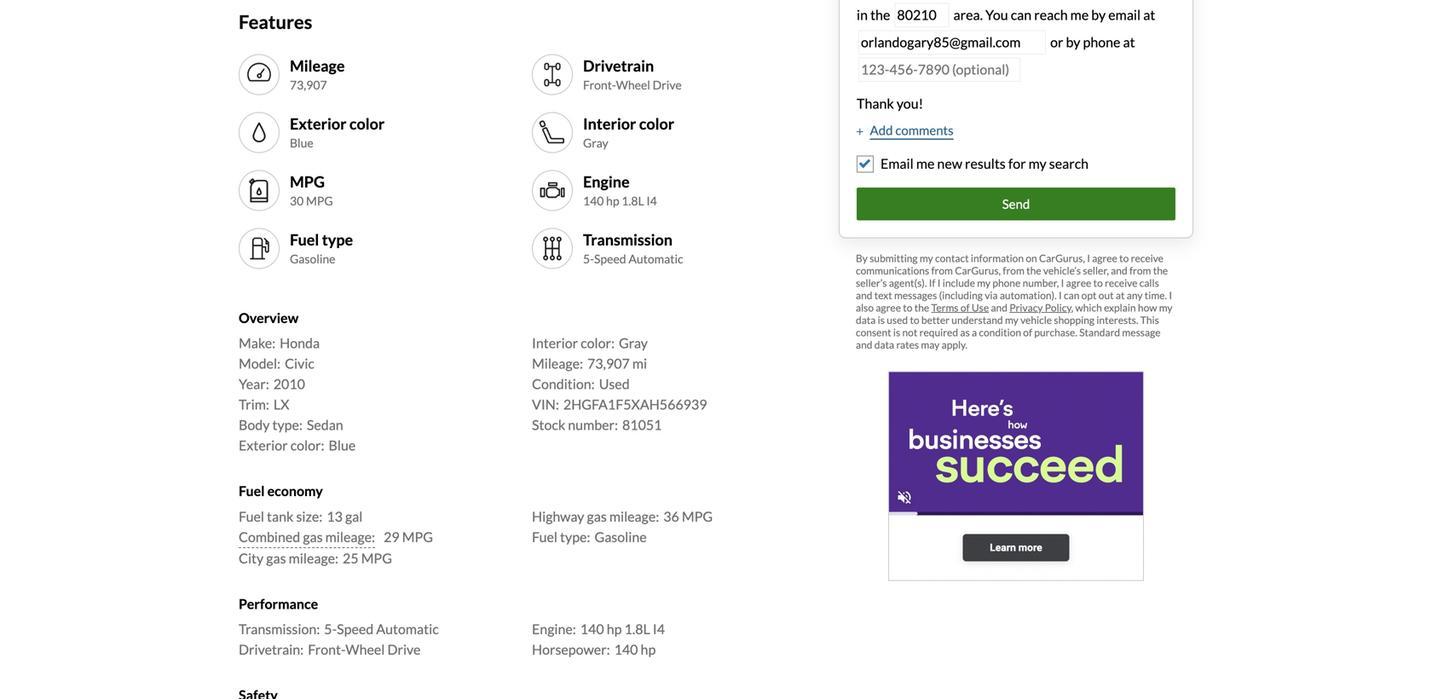 Task type: vqa. For each thing, say whether or not it's contained in the screenshot.


Task type: locate. For each thing, give the bounding box(es) containing it.
interior up mileage:
[[532, 335, 578, 351]]

1 vertical spatial type:
[[560, 528, 590, 545]]

hp for engine:
[[607, 621, 622, 637]]

0 horizontal spatial of
[[961, 302, 970, 314]]

1 horizontal spatial 73,907
[[587, 355, 630, 372]]

0 horizontal spatial color
[[349, 114, 385, 133]]

1 vertical spatial can
[[1064, 289, 1080, 302]]

the up time.
[[1153, 264, 1168, 277]]

1 horizontal spatial type:
[[560, 528, 590, 545]]

1 horizontal spatial automatic
[[629, 252, 683, 266]]

color: up the used in the left bottom of the page
[[581, 335, 615, 351]]

i left , at right top
[[1059, 289, 1062, 302]]

fuel left economy
[[239, 483, 265, 499]]

73,907 up the used in the left bottom of the page
[[587, 355, 630, 372]]

1 vertical spatial gray
[[619, 335, 648, 351]]

, which explain how my data is used to better understand my vehicle shopping interests. this consent is not required as a condition of purchase. standard message and data rates may apply.
[[856, 302, 1173, 351]]

automatic
[[629, 252, 683, 266], [376, 621, 439, 637]]

1 horizontal spatial agree
[[1066, 277, 1091, 289]]

mpg image
[[246, 177, 273, 204]]

the
[[1027, 264, 1041, 277], [1153, 264, 1168, 277], [915, 302, 929, 314]]

0 vertical spatial color:
[[581, 335, 615, 351]]

0 horizontal spatial cargurus,
[[955, 264, 1001, 277]]

front- inside transmission: 5-speed automatic drivetrain: front-wheel drive
[[308, 641, 346, 658]]

exterior down the mileage 73,907
[[290, 114, 346, 133]]

terms of use link
[[931, 302, 989, 314]]

wheel inside transmission: 5-speed automatic drivetrain: front-wheel drive
[[346, 641, 385, 658]]

i right 'number,'
[[1061, 277, 1064, 289]]

agent(s).
[[889, 277, 927, 289]]

1 vertical spatial phone
[[993, 277, 1021, 289]]

and right use
[[991, 302, 1008, 314]]

1 vertical spatial of
[[1023, 326, 1032, 339]]

data
[[856, 314, 876, 326], [875, 339, 894, 351]]

1 from from the left
[[931, 264, 953, 277]]

0 horizontal spatial gas
[[266, 550, 286, 566]]

gray inside interior color: gray mileage: 73,907 mi condition: used vin: 2hgfa1f5xah566939 stock number: 81051
[[619, 335, 648, 351]]

0 vertical spatial speed
[[594, 252, 626, 266]]

1 vertical spatial exterior
[[239, 437, 288, 454]]

0 horizontal spatial color:
[[290, 437, 324, 454]]

1 vertical spatial wheel
[[346, 641, 385, 658]]

1 vertical spatial 73,907
[[587, 355, 630, 372]]

1 vertical spatial interior
[[532, 335, 578, 351]]

,
[[1071, 302, 1074, 314]]

exterior
[[290, 114, 346, 133], [239, 437, 288, 454]]

1 horizontal spatial interior
[[583, 114, 636, 133]]

color: down sedan
[[290, 437, 324, 454]]

73,907 down "mileage"
[[290, 78, 327, 92]]

140 for engine:
[[580, 621, 604, 637]]

privacy policy link
[[1010, 302, 1071, 314]]

mpg
[[290, 172, 325, 191], [306, 194, 333, 208], [682, 508, 713, 525], [402, 528, 433, 545], [361, 550, 392, 566]]

i right vehicle's
[[1087, 252, 1090, 264]]

5- for transmission
[[583, 252, 594, 266]]

0 vertical spatial interior
[[583, 114, 636, 133]]

cargurus, right on
[[1039, 252, 1085, 264]]

include
[[943, 277, 975, 289]]

i4
[[647, 194, 657, 208], [653, 621, 665, 637]]

cargurus, up via
[[955, 264, 1001, 277]]

exterior inside make: honda model: civic year: 2010 trim: lx body type: sedan exterior color: blue
[[239, 437, 288, 454]]

gray up engine at the left top of the page
[[583, 136, 608, 150]]

mileage
[[290, 56, 345, 75]]

vehicle's
[[1043, 264, 1081, 277]]

1 vertical spatial i4
[[653, 621, 665, 637]]

is left used
[[878, 314, 885, 326]]

0 horizontal spatial front-
[[308, 641, 346, 658]]

terms of use and privacy policy
[[931, 302, 1071, 314]]

2 horizontal spatial agree
[[1092, 252, 1118, 264]]

2 vertical spatial hp
[[641, 641, 656, 658]]

by
[[1091, 6, 1106, 23], [1066, 34, 1081, 50]]

interior inside interior color gray
[[583, 114, 636, 133]]

0 vertical spatial type:
[[272, 417, 303, 433]]

of inside , which explain how my data is used to better understand my vehicle shopping interests. this consent is not required as a condition of purchase. standard message and data rates may apply.
[[1023, 326, 1032, 339]]

seller's
[[856, 277, 887, 289]]

2 horizontal spatial from
[[1130, 264, 1151, 277]]

1 vertical spatial me
[[916, 155, 935, 172]]

condition:
[[532, 376, 595, 392]]

gasoline inside fuel type gasoline
[[290, 252, 335, 266]]

0 horizontal spatial agree
[[876, 302, 901, 314]]

gas down combined
[[266, 550, 286, 566]]

hp
[[606, 194, 619, 208], [607, 621, 622, 637], [641, 641, 656, 658]]

140 right horsepower:
[[614, 641, 638, 658]]

horsepower:
[[532, 641, 610, 658]]

apply.
[[942, 339, 968, 351]]

mileage: down the gal
[[325, 528, 375, 545]]

speed
[[594, 252, 626, 266], [337, 621, 374, 637]]

1 horizontal spatial color:
[[581, 335, 615, 351]]

condition
[[979, 326, 1021, 339]]

hp down engine at the left top of the page
[[606, 194, 619, 208]]

by right or
[[1066, 34, 1081, 50]]

standard
[[1079, 326, 1120, 339]]

by left the email
[[1091, 6, 1106, 23]]

blue right exterior color icon
[[290, 136, 314, 150]]

2 from from the left
[[1003, 264, 1025, 277]]

can right you on the right top of page
[[1011, 6, 1032, 23]]

explain
[[1104, 302, 1136, 314]]

of
[[961, 302, 970, 314], [1023, 326, 1032, 339]]

0 vertical spatial gasoline
[[290, 252, 335, 266]]

thank
[[857, 95, 894, 112]]

2 vertical spatial at
[[1116, 289, 1125, 302]]

1 vertical spatial 5-
[[324, 621, 337, 637]]

0 vertical spatial blue
[[290, 136, 314, 150]]

speed inside transmission: 5-speed automatic drivetrain: front-wheel drive
[[337, 621, 374, 637]]

5- right transmission:
[[324, 621, 337, 637]]

gas right highway
[[587, 508, 607, 525]]

interior down drivetrain front-wheel drive
[[583, 114, 636, 133]]

1 horizontal spatial blue
[[329, 437, 356, 454]]

color for interior color
[[639, 114, 674, 133]]

Zip code field
[[895, 3, 949, 27]]

1.8l inside engine: 140 hp 1.8l i4 horsepower: 140 hp
[[624, 621, 650, 637]]

1 color from the left
[[349, 114, 385, 133]]

my right include
[[977, 277, 991, 289]]

1 vertical spatial blue
[[329, 437, 356, 454]]

i4 inside engine 140 hp 1.8l i4
[[647, 194, 657, 208]]

140
[[583, 194, 604, 208], [580, 621, 604, 637], [614, 641, 638, 658]]

and down "also"
[[856, 339, 873, 351]]

color inside interior color gray
[[639, 114, 674, 133]]

140 inside engine 140 hp 1.8l i4
[[583, 194, 604, 208]]

0 vertical spatial agree
[[1092, 252, 1118, 264]]

at inside by submitting my contact information on cargurus, i agree to receive communications from cargurus, from the vehicle's seller, and from the seller's agent(s). if i include my phone number, i agree to receive calls and text messages (including via automation). i can opt out at any time. i also agree to the
[[1116, 289, 1125, 302]]

trim:
[[239, 396, 269, 413]]

features
[[239, 11, 312, 33]]

type: down lx
[[272, 417, 303, 433]]

drivetrain image
[[539, 61, 566, 88]]

i
[[1087, 252, 1090, 264], [938, 277, 941, 289], [1061, 277, 1064, 289], [1059, 289, 1062, 302], [1169, 289, 1172, 302]]

agree right "also"
[[876, 302, 901, 314]]

blue down sedan
[[329, 437, 356, 454]]

0 horizontal spatial from
[[931, 264, 953, 277]]

1 horizontal spatial by
[[1091, 6, 1106, 23]]

0 vertical spatial by
[[1091, 6, 1106, 23]]

0 vertical spatial drive
[[653, 78, 682, 92]]

0 vertical spatial i4
[[647, 194, 657, 208]]

me
[[1070, 6, 1089, 23], [916, 155, 935, 172]]

exterior inside exterior color blue
[[290, 114, 346, 133]]

0 vertical spatial front-
[[583, 78, 616, 92]]

0 horizontal spatial interior
[[532, 335, 578, 351]]

receive up calls
[[1131, 252, 1164, 264]]

1 vertical spatial by
[[1066, 34, 1081, 50]]

0 horizontal spatial gray
[[583, 136, 608, 150]]

0 horizontal spatial by
[[1066, 34, 1081, 50]]

speed down 25
[[337, 621, 374, 637]]

Email address email field
[[858, 30, 1046, 54]]

terms
[[931, 302, 959, 314]]

speed inside transmission 5-speed automatic
[[594, 252, 626, 266]]

5-
[[583, 252, 594, 266], [324, 621, 337, 637]]

color: inside interior color: gray mileage: 73,907 mi condition: used vin: 2hgfa1f5xah566939 stock number: 81051
[[581, 335, 615, 351]]

gas inside highway gas mileage: 36 mpg fuel type: gasoline
[[587, 508, 607, 525]]

1 horizontal spatial speed
[[594, 252, 626, 266]]

0 horizontal spatial blue
[[290, 136, 314, 150]]

5- for transmission:
[[324, 621, 337, 637]]

receive
[[1131, 252, 1164, 264], [1105, 277, 1138, 289]]

0 vertical spatial automatic
[[629, 252, 683, 266]]

1 horizontal spatial drive
[[653, 78, 682, 92]]

at right the email
[[1143, 6, 1155, 23]]

0 horizontal spatial gasoline
[[290, 252, 335, 266]]

from up any
[[1130, 264, 1151, 277]]

agree up out
[[1092, 252, 1118, 264]]

i right time.
[[1169, 289, 1172, 302]]

1 horizontal spatial front-
[[583, 78, 616, 92]]

me left new
[[916, 155, 935, 172]]

any
[[1127, 289, 1143, 302]]

5- inside transmission 5-speed automatic
[[583, 252, 594, 266]]

140 down engine at the left top of the page
[[583, 194, 604, 208]]

front- down transmission:
[[308, 641, 346, 658]]

type: down highway
[[560, 528, 590, 545]]

my left vehicle
[[1005, 314, 1019, 326]]

mi
[[632, 355, 647, 372]]

drive inside transmission: 5-speed automatic drivetrain: front-wheel drive
[[387, 641, 421, 658]]

size:
[[296, 508, 323, 525]]

phone up "terms of use and privacy policy"
[[993, 277, 1021, 289]]

1 horizontal spatial me
[[1070, 6, 1089, 23]]

gray up the mi
[[619, 335, 648, 351]]

automatic inside transmission 5-speed automatic
[[629, 252, 683, 266]]

fuel inside fuel type gasoline
[[290, 230, 319, 249]]

i4 inside engine: 140 hp 1.8l i4 horsepower: 140 hp
[[653, 621, 665, 637]]

gray inside interior color gray
[[583, 136, 608, 150]]

phone inside by submitting my contact information on cargurus, i agree to receive communications from cargurus, from the vehicle's seller, and from the seller's agent(s). if i include my phone number, i agree to receive calls and text messages (including via automation). i can opt out at any time. i also agree to the
[[993, 277, 1021, 289]]

0 horizontal spatial drive
[[387, 641, 421, 658]]

gas down size: in the bottom of the page
[[303, 528, 323, 545]]

3 from from the left
[[1130, 264, 1151, 277]]

exterior down body
[[239, 437, 288, 454]]

1 horizontal spatial color
[[639, 114, 674, 133]]

the left terms
[[915, 302, 929, 314]]

140 up horsepower:
[[580, 621, 604, 637]]

0 horizontal spatial exterior
[[239, 437, 288, 454]]

0 horizontal spatial 73,907
[[290, 78, 327, 92]]

1.8l
[[622, 194, 644, 208], [624, 621, 650, 637]]

hp right horsepower:
[[641, 641, 656, 658]]

0 vertical spatial receive
[[1131, 252, 1164, 264]]

automatic inside transmission: 5-speed automatic drivetrain: front-wheel drive
[[376, 621, 439, 637]]

color: inside make: honda model: civic year: 2010 trim: lx body type: sedan exterior color: blue
[[290, 437, 324, 454]]

0 vertical spatial phone
[[1083, 34, 1121, 50]]

vehicle
[[1021, 314, 1052, 326]]

0 horizontal spatial type:
[[272, 417, 303, 433]]

gray for color
[[583, 136, 608, 150]]

receive up explain
[[1105, 277, 1138, 289]]

1 horizontal spatial of
[[1023, 326, 1032, 339]]

my right how
[[1159, 302, 1173, 314]]

140 for engine
[[583, 194, 604, 208]]

type: inside make: honda model: civic year: 2010 trim: lx body type: sedan exterior color: blue
[[272, 417, 303, 433]]

number:
[[568, 417, 618, 433]]

type: inside highway gas mileage: 36 mpg fuel type: gasoline
[[560, 528, 590, 545]]

1 vertical spatial gasoline
[[595, 528, 647, 545]]

2 vertical spatial mileage:
[[289, 550, 338, 566]]

at
[[1143, 6, 1155, 23], [1123, 34, 1135, 50], [1116, 289, 1125, 302]]

front- down drivetrain
[[583, 78, 616, 92]]

at down the email
[[1123, 34, 1135, 50]]

to
[[1119, 252, 1129, 264], [1093, 277, 1103, 289], [903, 302, 913, 314], [910, 314, 920, 326]]

can left "opt"
[[1064, 289, 1080, 302]]

is
[[878, 314, 885, 326], [893, 326, 900, 339]]

of down the privacy
[[1023, 326, 1032, 339]]

fuel
[[290, 230, 319, 249], [239, 483, 265, 499], [239, 508, 264, 525], [532, 528, 558, 545]]

hp inside engine 140 hp 1.8l i4
[[606, 194, 619, 208]]

color inside exterior color blue
[[349, 114, 385, 133]]

0 vertical spatial of
[[961, 302, 970, 314]]

0 horizontal spatial can
[[1011, 6, 1032, 23]]

data down text
[[856, 314, 876, 326]]

from left on
[[1003, 264, 1025, 277]]

1 vertical spatial gas
[[303, 528, 323, 545]]

not
[[902, 326, 918, 339]]

drive inside drivetrain front-wheel drive
[[653, 78, 682, 92]]

interior color image
[[539, 119, 566, 146]]

0 vertical spatial 5-
[[583, 252, 594, 266]]

0 vertical spatial gray
[[583, 136, 608, 150]]

5- right transmission image at top
[[583, 252, 594, 266]]

sedan
[[307, 417, 343, 433]]

number,
[[1023, 277, 1059, 289]]

fuel inside fuel tank size: 13 gal combined gas mileage: 29 mpg city gas mileage: 25 mpg
[[239, 508, 264, 525]]

0 vertical spatial 140
[[583, 194, 604, 208]]

is left not
[[893, 326, 900, 339]]

mpg right 36
[[682, 508, 713, 525]]

1 horizontal spatial from
[[1003, 264, 1025, 277]]

1 horizontal spatial is
[[893, 326, 900, 339]]

hp for engine
[[606, 194, 619, 208]]

1 horizontal spatial gray
[[619, 335, 648, 351]]

0 vertical spatial mileage:
[[609, 508, 659, 525]]

this
[[1140, 314, 1159, 326]]

interior for color
[[583, 114, 636, 133]]

highway gas mileage: 36 mpg fuel type: gasoline
[[532, 508, 713, 545]]

to right used
[[910, 314, 920, 326]]

of left use
[[961, 302, 970, 314]]

messages
[[894, 289, 937, 302]]

1 vertical spatial automatic
[[376, 621, 439, 637]]

0 vertical spatial gas
[[587, 508, 607, 525]]

phone down the email
[[1083, 34, 1121, 50]]

email
[[1109, 6, 1141, 23]]

me right reach
[[1070, 6, 1089, 23]]

fuel down highway
[[532, 528, 558, 545]]

add comments button
[[857, 121, 954, 140]]

fuel for type
[[290, 230, 319, 249]]

73,907 inside the mileage 73,907
[[290, 78, 327, 92]]

1.8l down engine at the left top of the page
[[622, 194, 644, 208]]

gas
[[587, 508, 607, 525], [303, 528, 323, 545], [266, 550, 286, 566]]

0 horizontal spatial 5-
[[324, 621, 337, 637]]

agree up , at right top
[[1066, 277, 1091, 289]]

opt
[[1082, 289, 1097, 302]]

plus image
[[857, 128, 863, 136]]

1 horizontal spatial wheel
[[616, 78, 650, 92]]

i4 for engine
[[647, 194, 657, 208]]

drive
[[653, 78, 682, 92], [387, 641, 421, 658]]

mileage 73,907
[[290, 56, 345, 92]]

5- inside transmission: 5-speed automatic drivetrain: front-wheel drive
[[324, 621, 337, 637]]

color for exterior color
[[349, 114, 385, 133]]

0 horizontal spatial phone
[[993, 277, 1021, 289]]

at right out
[[1116, 289, 1125, 302]]

and left text
[[856, 289, 873, 302]]

2 color from the left
[[639, 114, 674, 133]]

from up (including
[[931, 264, 953, 277]]

blue inside exterior color blue
[[290, 136, 314, 150]]

speed down transmission
[[594, 252, 626, 266]]

gasoline
[[290, 252, 335, 266], [595, 528, 647, 545]]

81051
[[622, 417, 662, 433]]

gray
[[583, 136, 608, 150], [619, 335, 648, 351]]

mileage:
[[609, 508, 659, 525], [325, 528, 375, 545], [289, 550, 338, 566]]

interior inside interior color: gray mileage: 73,907 mi condition: used vin: 2hgfa1f5xah566939 stock number: 81051
[[532, 335, 578, 351]]

0 vertical spatial 73,907
[[290, 78, 327, 92]]

advertisement element
[[888, 371, 1144, 659]]

you
[[986, 6, 1008, 23]]

fuel left type
[[290, 230, 319, 249]]

1 vertical spatial 1.8l
[[624, 621, 650, 637]]

1 horizontal spatial cargurus,
[[1039, 252, 1085, 264]]

fuel type gasoline
[[290, 230, 353, 266]]

engine 140 hp 1.8l i4
[[583, 172, 657, 208]]

mileage: left 25
[[289, 550, 338, 566]]

1.8l inside engine 140 hp 1.8l i4
[[622, 194, 644, 208]]

73,907 inside interior color: gray mileage: 73,907 mi condition: used vin: 2hgfa1f5xah566939 stock number: 81051
[[587, 355, 630, 372]]

purchase.
[[1034, 326, 1077, 339]]

data left rates
[[875, 339, 894, 351]]

transmission: 5-speed automatic drivetrain: front-wheel drive
[[239, 621, 439, 658]]

1 vertical spatial speed
[[337, 621, 374, 637]]

1 horizontal spatial 5-
[[583, 252, 594, 266]]

on
[[1026, 252, 1037, 264]]

mileage: left 36
[[609, 508, 659, 525]]

1.8l right engine:
[[624, 621, 650, 637]]

the up automation).
[[1027, 264, 1041, 277]]

hp up horsepower:
[[607, 621, 622, 637]]

1 vertical spatial 140
[[580, 621, 604, 637]]

fuel up combined
[[239, 508, 264, 525]]



Task type: describe. For each thing, give the bounding box(es) containing it.
engine:
[[532, 621, 576, 637]]

13
[[327, 508, 343, 525]]

make: honda model: civic year: 2010 trim: lx body type: sedan exterior color: blue
[[239, 335, 356, 454]]

fuel for economy
[[239, 483, 265, 499]]

(including
[[939, 289, 983, 302]]

1 vertical spatial mileage:
[[325, 528, 375, 545]]

interior for color:
[[532, 335, 578, 351]]

transmission:
[[239, 621, 320, 637]]

29
[[384, 528, 400, 545]]

economy
[[267, 483, 323, 499]]

calls
[[1140, 277, 1159, 289]]

used
[[887, 314, 908, 326]]

transmission 5-speed automatic
[[583, 230, 683, 266]]

make:
[[239, 335, 276, 351]]

my up if
[[920, 252, 933, 264]]

i right if
[[938, 277, 941, 289]]

and right seller,
[[1111, 264, 1128, 277]]

can inside by submitting my contact information on cargurus, i agree to receive communications from cargurus, from the vehicle's seller, and from the seller's agent(s). if i include my phone number, i agree to receive calls and text messages (including via automation). i can opt out at any time. i also agree to the
[[1064, 289, 1080, 302]]

automatic for transmission
[[629, 252, 683, 266]]

and inside , which explain how my data is used to better understand my vehicle shopping interests. this consent is not required as a condition of purchase. standard message and data rates may apply.
[[856, 339, 873, 351]]

use
[[972, 302, 989, 314]]

1.8l for engine:
[[624, 621, 650, 637]]

communications
[[856, 264, 929, 277]]

1 vertical spatial agree
[[1066, 277, 1091, 289]]

shopping
[[1054, 314, 1095, 326]]

2 horizontal spatial the
[[1153, 264, 1168, 277]]

gasoline inside highway gas mileage: 36 mpg fuel type: gasoline
[[595, 528, 647, 545]]

wheel inside drivetrain front-wheel drive
[[616, 78, 650, 92]]

email
[[881, 155, 914, 172]]

transmission image
[[539, 235, 566, 262]]

you!
[[897, 95, 923, 112]]

new
[[937, 155, 962, 172]]

mpg right 30
[[306, 194, 333, 208]]

interior color: gray mileage: 73,907 mi condition: used vin: 2hgfa1f5xah566939 stock number: 81051
[[532, 335, 707, 433]]

by
[[856, 252, 868, 264]]

to down agent(s).
[[903, 302, 913, 314]]

model:
[[239, 355, 281, 372]]

to inside , which explain how my data is used to better understand my vehicle shopping interests. this consent is not required as a condition of purchase. standard message and data rates may apply.
[[910, 314, 920, 326]]

2 vertical spatial gas
[[266, 550, 286, 566]]

to right seller,
[[1119, 252, 1129, 264]]

results
[[965, 155, 1006, 172]]

drivetrain front-wheel drive
[[583, 56, 682, 92]]

required
[[920, 326, 958, 339]]

understand
[[952, 314, 1003, 326]]

as
[[960, 326, 970, 339]]

privacy
[[1010, 302, 1043, 314]]

civic
[[285, 355, 314, 372]]

exterior color blue
[[290, 114, 385, 150]]

add
[[870, 122, 893, 138]]

0 vertical spatial can
[[1011, 6, 1032, 23]]

email me new results for my search
[[881, 155, 1089, 172]]

mileage: inside highway gas mileage: 36 mpg fuel type: gasoline
[[609, 508, 659, 525]]

speed for transmission:
[[337, 621, 374, 637]]

comments
[[895, 122, 954, 138]]

thank you!
[[857, 95, 923, 112]]

reach
[[1034, 6, 1068, 23]]

contact
[[935, 252, 969, 264]]

0 horizontal spatial the
[[915, 302, 929, 314]]

to up 'which'
[[1093, 277, 1103, 289]]

type
[[322, 230, 353, 249]]

a
[[972, 326, 977, 339]]

time.
[[1145, 289, 1167, 302]]

year:
[[239, 376, 269, 392]]

mileage image
[[246, 61, 273, 88]]

1 horizontal spatial gas
[[303, 528, 323, 545]]

also
[[856, 302, 874, 314]]

vin:
[[532, 396, 559, 413]]

front- inside drivetrain front-wheel drive
[[583, 78, 616, 92]]

1 vertical spatial at
[[1123, 34, 1135, 50]]

Phone (optional) telephone field
[[858, 57, 1020, 82]]

fuel type image
[[246, 235, 273, 262]]

blue inside make: honda model: civic year: 2010 trim: lx body type: sedan exterior color: blue
[[329, 437, 356, 454]]

1 horizontal spatial phone
[[1083, 34, 1121, 50]]

1 horizontal spatial the
[[1027, 264, 1041, 277]]

city
[[239, 550, 264, 566]]

area.
[[954, 6, 983, 23]]

performance
[[239, 595, 318, 612]]

tank
[[267, 508, 294, 525]]

speed for transmission
[[594, 252, 626, 266]]

message
[[1122, 326, 1161, 339]]

1.8l for engine
[[622, 194, 644, 208]]

search
[[1049, 155, 1089, 172]]

information
[[971, 252, 1024, 264]]

36
[[663, 508, 679, 525]]

2hgfa1f5xah566939
[[563, 396, 707, 413]]

my right for
[[1029, 155, 1047, 172]]

honda
[[280, 335, 320, 351]]

engine image
[[539, 177, 566, 204]]

1 vertical spatial data
[[875, 339, 894, 351]]

text
[[875, 289, 892, 302]]

exterior color image
[[246, 119, 273, 146]]

or
[[1050, 34, 1063, 50]]

fuel inside highway gas mileage: 36 mpg fuel type: gasoline
[[532, 528, 558, 545]]

0 vertical spatial data
[[856, 314, 876, 326]]

consent
[[856, 326, 891, 339]]

rates
[[896, 339, 919, 351]]

stock
[[532, 417, 565, 433]]

gray for color:
[[619, 335, 648, 351]]

25
[[343, 550, 359, 566]]

1 vertical spatial receive
[[1105, 277, 1138, 289]]

drivetrain:
[[239, 641, 304, 658]]

interests.
[[1097, 314, 1138, 326]]

automation).
[[1000, 289, 1057, 302]]

via
[[985, 289, 998, 302]]

seller,
[[1083, 264, 1109, 277]]

fuel for tank
[[239, 508, 264, 525]]

overview
[[239, 309, 299, 326]]

or by phone at
[[1050, 34, 1135, 50]]

mileage:
[[532, 355, 583, 372]]

may
[[921, 339, 940, 351]]

0 horizontal spatial me
[[916, 155, 935, 172]]

0 vertical spatial me
[[1070, 6, 1089, 23]]

transmission
[[583, 230, 673, 249]]

lx
[[274, 396, 289, 413]]

automatic for transmission:
[[376, 621, 439, 637]]

if
[[929, 277, 936, 289]]

engine
[[583, 172, 630, 191]]

mpg right 29
[[402, 528, 433, 545]]

how
[[1138, 302, 1157, 314]]

send button
[[857, 188, 1176, 221]]

for
[[1008, 155, 1026, 172]]

mpg right 25
[[361, 550, 392, 566]]

gal
[[345, 508, 363, 525]]

2 vertical spatial agree
[[876, 302, 901, 314]]

fuel tank size: 13 gal combined gas mileage: 29 mpg city gas mileage: 25 mpg
[[239, 508, 433, 566]]

used
[[599, 376, 630, 392]]

0 horizontal spatial is
[[878, 314, 885, 326]]

combined
[[239, 528, 300, 545]]

i4 for engine:
[[653, 621, 665, 637]]

mpg up 30
[[290, 172, 325, 191]]

mpg inside highway gas mileage: 36 mpg fuel type: gasoline
[[682, 508, 713, 525]]

2 vertical spatial 140
[[614, 641, 638, 658]]

0 vertical spatial at
[[1143, 6, 1155, 23]]



